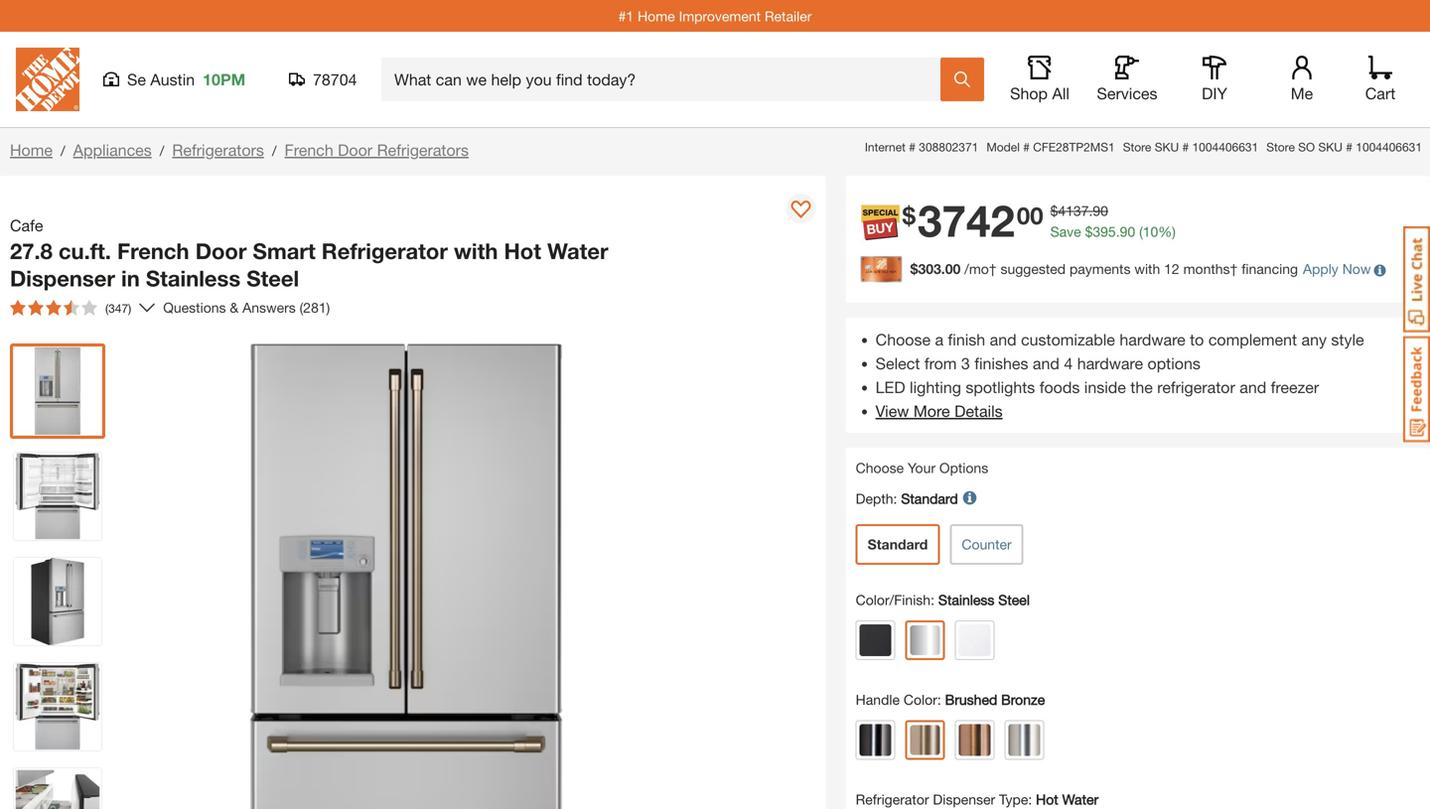Task type: vqa. For each thing, say whether or not it's contained in the screenshot.
specifications
no



Task type: locate. For each thing, give the bounding box(es) containing it.
to
[[1190, 330, 1205, 349]]

0 vertical spatial 90
[[1093, 203, 1109, 219]]

stainless steel image
[[911, 626, 941, 656]]

/
[[61, 143, 65, 159], [160, 143, 164, 159], [272, 143, 277, 159]]

1 vertical spatial refrigerator
[[856, 792, 930, 808]]

shop
[[1011, 84, 1048, 103]]

1 horizontal spatial store
[[1267, 140, 1296, 154]]

water
[[548, 238, 609, 264], [1063, 792, 1099, 808]]

depth : standard
[[856, 491, 958, 507]]

appliances
[[73, 141, 152, 159]]

1004406631
[[1193, 140, 1259, 154], [1356, 140, 1423, 154]]

1 horizontal spatial refrigerator
[[856, 792, 930, 808]]

1 horizontal spatial 1004406631
[[1356, 140, 1423, 154]]

0 vertical spatial choose
[[876, 330, 931, 349]]

0 horizontal spatial and
[[990, 330, 1017, 349]]

internet # 308802371 model # cfe28tp2ms1 store sku # 1004406631 store so sku # 1004406631
[[865, 140, 1423, 154]]

store down 'services'
[[1123, 140, 1152, 154]]

2 / from the left
[[160, 143, 164, 159]]

# right so
[[1347, 140, 1353, 154]]

0 horizontal spatial store
[[1123, 140, 1152, 154]]

3
[[962, 354, 971, 373]]

1 vertical spatial steel
[[999, 592, 1030, 608]]

finishes
[[975, 354, 1029, 373]]

2 horizontal spatial and
[[1240, 378, 1267, 397]]

dispenser up (347) button
[[10, 265, 115, 292]]

and left freezer at the right top of page
[[1240, 378, 1267, 397]]

suggested
[[1001, 261, 1066, 277]]

home right #1
[[638, 8, 675, 24]]

0 horizontal spatial $
[[903, 201, 916, 230]]

1 sku from the left
[[1155, 140, 1180, 154]]

steel up answers
[[247, 265, 299, 292]]

0 horizontal spatial 1004406631
[[1193, 140, 1259, 154]]

refrigerator
[[1158, 378, 1236, 397]]

so
[[1299, 140, 1316, 154]]

cafe
[[10, 216, 43, 235]]

door
[[338, 141, 373, 159], [195, 238, 247, 264]]

color/finish : stainless steel
[[856, 592, 1030, 608]]

0 vertical spatial hardware
[[1120, 330, 1186, 349]]

$ 4137 . 90 save $ 395 . 90 ( 10 %)
[[1051, 203, 1176, 240]]

2 1004406631 from the left
[[1356, 140, 1423, 154]]

se austin 10pm
[[127, 70, 246, 89]]

hardware up "inside" at the right top of page
[[1078, 354, 1144, 373]]

0 vertical spatial home
[[638, 8, 675, 24]]

. up 395
[[1089, 203, 1093, 219]]

cu.ft.
[[59, 238, 111, 264]]

1 vertical spatial door
[[195, 238, 247, 264]]

depth
[[856, 491, 894, 507]]

/ right appliances
[[160, 143, 164, 159]]

1004406631 down diy
[[1193, 140, 1259, 154]]

choose up depth
[[856, 460, 904, 476]]

refrigerator
[[322, 238, 448, 264], [856, 792, 930, 808]]

steel
[[247, 265, 299, 292], [999, 592, 1030, 608]]

1 vertical spatial water
[[1063, 792, 1099, 808]]

$303.00
[[911, 261, 961, 277]]

1 horizontal spatial sku
[[1319, 140, 1343, 154]]

$ right save
[[1086, 223, 1093, 240]]

choose up select
[[876, 330, 931, 349]]

0 horizontal spatial dispenser
[[10, 265, 115, 292]]

(347) button
[[2, 292, 139, 324]]

cart link
[[1359, 56, 1403, 103]]

0 horizontal spatial door
[[195, 238, 247, 264]]

. left (
[[1117, 223, 1120, 240]]

matte black image
[[860, 625, 892, 657]]

1 horizontal spatial /
[[160, 143, 164, 159]]

water inside cafe 27.8 cu.ft.  ‍french door smart refrigerator with hot water dispenser ‍in stainless steel
[[548, 238, 609, 264]]

a
[[935, 330, 944, 349]]

&
[[230, 300, 239, 316]]

me button
[[1271, 56, 1334, 103]]

# right internet
[[909, 140, 916, 154]]

1 horizontal spatial dispenser
[[933, 792, 996, 808]]

home link
[[10, 141, 53, 159]]

brushed black image
[[860, 725, 892, 756]]

water right with hot
[[548, 238, 609, 264]]

bronze
[[1002, 692, 1045, 708]]

1 horizontal spatial and
[[1033, 354, 1060, 373]]

brushed bronze image
[[911, 726, 941, 755]]

standard down choose your options
[[902, 491, 958, 507]]

ge5_cfe28tp2ms1_bz_alt view image
[[14, 769, 101, 810]]

1 vertical spatial choose
[[856, 460, 904, 476]]

2 horizontal spatial $
[[1086, 223, 1093, 240]]

hardware
[[1120, 330, 1186, 349], [1078, 354, 1144, 373]]

.
[[1089, 203, 1093, 219], [1117, 223, 1120, 240]]

0 vertical spatial steel
[[247, 265, 299, 292]]

0 horizontal spatial .
[[1089, 203, 1093, 219]]

‍in stainless
[[115, 265, 241, 292]]

choose for choose your options
[[856, 460, 904, 476]]

water right hot
[[1063, 792, 1099, 808]]

refrigerator up the (281)
[[322, 238, 448, 264]]

door up ‍in stainless
[[195, 238, 247, 264]]

‍french
[[111, 238, 189, 264]]

diy
[[1202, 84, 1228, 103]]

and left 4
[[1033, 354, 1060, 373]]

sku right so
[[1319, 140, 1343, 154]]

refrigerators
[[172, 141, 264, 159], [377, 141, 469, 159]]

refrigerator down brushed black image
[[856, 792, 930, 808]]

0 vertical spatial dispenser
[[10, 265, 115, 292]]

ge4_cfe28tp2ms1_bz_left view image
[[14, 664, 101, 751]]

1 horizontal spatial refrigerators
[[377, 141, 469, 159]]

0 vertical spatial standard
[[902, 491, 958, 507]]

0 horizontal spatial /
[[61, 143, 65, 159]]

10
[[1143, 223, 1159, 240]]

2 refrigerators from the left
[[377, 141, 469, 159]]

standard down the depth : standard
[[868, 536, 928, 553]]

refrigerators link
[[172, 141, 264, 159]]

handle color : brushed bronze
[[856, 692, 1045, 708]]

# right model
[[1024, 140, 1030, 154]]

with
[[1135, 261, 1161, 277]]

the home depot logo image
[[16, 48, 79, 111]]

internet
[[865, 140, 906, 154]]

0 horizontal spatial refrigerators
[[172, 141, 264, 159]]

$ for 3742
[[903, 201, 916, 230]]

# down diy button
[[1183, 140, 1189, 154]]

all
[[1053, 84, 1070, 103]]

/ right home link
[[61, 143, 65, 159]]

2 store from the left
[[1267, 140, 1296, 154]]

2 horizontal spatial /
[[272, 143, 277, 159]]

2 # from the left
[[1024, 140, 1030, 154]]

and up 'finishes'
[[990, 330, 1017, 349]]

dispenser
[[10, 265, 115, 292], [933, 792, 996, 808]]

2 sku from the left
[[1319, 140, 1343, 154]]

french door refrigerators link
[[285, 141, 469, 159]]

1 / from the left
[[61, 143, 65, 159]]

color/finish
[[856, 592, 931, 608]]

1 horizontal spatial water
[[1063, 792, 1099, 808]]

hardware up options
[[1120, 330, 1186, 349]]

1 horizontal spatial 90
[[1120, 223, 1136, 240]]

#
[[909, 140, 916, 154], [1024, 140, 1030, 154], [1183, 140, 1189, 154], [1347, 140, 1353, 154]]

services
[[1097, 84, 1158, 103]]

1 # from the left
[[909, 140, 916, 154]]

options
[[1148, 354, 1201, 373]]

90 up 395
[[1093, 203, 1109, 219]]

handle
[[856, 692, 900, 708]]

home down the home depot logo
[[10, 141, 53, 159]]

3 # from the left
[[1183, 140, 1189, 154]]

door right french
[[338, 141, 373, 159]]

395
[[1093, 223, 1117, 240]]

90 left (
[[1120, 223, 1136, 240]]

0 vertical spatial water
[[548, 238, 609, 264]]

1004406631 down cart at the right of the page
[[1356, 140, 1423, 154]]

What can we help you find today? search field
[[394, 59, 940, 100]]

1 1004406631 from the left
[[1193, 140, 1259, 154]]

feedback link image
[[1404, 336, 1431, 443]]

0 horizontal spatial sku
[[1155, 140, 1180, 154]]

#1 home improvement retailer
[[619, 8, 812, 24]]

0 vertical spatial refrigerator
[[322, 238, 448, 264]]

retailer
[[765, 8, 812, 24]]

steel right "stainless"
[[999, 592, 1030, 608]]

home / appliances / refrigerators / french door refrigerators
[[10, 141, 469, 159]]

store
[[1123, 140, 1152, 154], [1267, 140, 1296, 154]]

finish
[[948, 330, 986, 349]]

1 vertical spatial .
[[1117, 223, 1120, 240]]

apply now image
[[861, 256, 911, 282]]

save
[[1051, 223, 1082, 240]]

choose inside choose a finish and customizable hardware to complement any style select from 3 finishes and 4 hardware options led lighting spotlights foods inside the refrigerator and freezer view more details
[[876, 330, 931, 349]]

ge3_cfe28tp2ms1_bz_right view image
[[14, 558, 101, 646]]

$ inside $ 3742 00
[[903, 201, 916, 230]]

/ left french
[[272, 143, 277, 159]]

$ left 3742
[[903, 201, 916, 230]]

refrigerator dispenser type : hot water
[[856, 792, 1099, 808]]

1 horizontal spatial door
[[338, 141, 373, 159]]

1 horizontal spatial .
[[1117, 223, 1120, 240]]

sku down 'services'
[[1155, 140, 1180, 154]]

home
[[638, 8, 675, 24], [10, 141, 53, 159]]

0 horizontal spatial steel
[[247, 265, 299, 292]]

0 horizontal spatial refrigerator
[[322, 238, 448, 264]]

$ for 4137
[[1051, 203, 1059, 219]]

3 / from the left
[[272, 143, 277, 159]]

0 horizontal spatial water
[[548, 238, 609, 264]]

$ up save
[[1051, 203, 1059, 219]]

shop all
[[1011, 84, 1070, 103]]

1 horizontal spatial $
[[1051, 203, 1059, 219]]

10pm
[[203, 70, 246, 89]]

sku
[[1155, 140, 1180, 154], [1319, 140, 1343, 154]]

apply now link
[[1304, 261, 1372, 277]]

shop all button
[[1008, 56, 1072, 103]]

1 vertical spatial home
[[10, 141, 53, 159]]

store left so
[[1267, 140, 1296, 154]]

foods
[[1040, 378, 1080, 397]]

dispenser left type
[[933, 792, 996, 808]]

choose for choose a finish and customizable hardware to complement any style select from 3 finishes and 4 hardware options led lighting spotlights foods inside the refrigerator and freezer view more details
[[876, 330, 931, 349]]

90
[[1093, 203, 1109, 219], [1120, 223, 1136, 240]]

4137
[[1059, 203, 1089, 219]]



Task type: describe. For each thing, give the bounding box(es) containing it.
services button
[[1096, 56, 1160, 103]]

led
[[876, 378, 906, 397]]

smart
[[253, 238, 316, 264]]

00
[[1017, 201, 1044, 230]]

freezer
[[1271, 378, 1320, 397]]

4 # from the left
[[1347, 140, 1353, 154]]

questions
[[163, 300, 226, 316]]

view
[[876, 402, 910, 421]]

1 vertical spatial hardware
[[1078, 354, 1144, 373]]

now
[[1343, 261, 1372, 277]]

0 horizontal spatial 90
[[1093, 203, 1109, 219]]

months†
[[1184, 261, 1238, 277]]

door inside cafe 27.8 cu.ft.  ‍french door smart refrigerator with hot water dispenser ‍in stainless steel
[[195, 238, 247, 264]]

french
[[285, 141, 334, 159]]

inside
[[1085, 378, 1127, 397]]

78704
[[313, 70, 357, 89]]

(347) link
[[2, 292, 155, 324]]

ge2_cfe28tp2ms1_bz_open view image
[[14, 453, 101, 541]]

3742
[[918, 194, 1015, 246]]

customizable
[[1021, 330, 1116, 349]]

1 horizontal spatial steel
[[999, 592, 1030, 608]]

3.5 stars image
[[10, 300, 97, 316]]

cafe link
[[10, 214, 51, 237]]

select
[[876, 354, 920, 373]]

0 horizontal spatial home
[[10, 141, 53, 159]]

cart
[[1366, 84, 1396, 103]]

choose a finish and customizable hardware to complement any style select from 3 finishes and 4 hardware options led lighting spotlights foods inside the refrigerator and freezer view more details
[[876, 330, 1365, 421]]

from
[[925, 354, 957, 373]]

apply
[[1304, 261, 1339, 277]]

refrigerator inside cafe 27.8 cu.ft.  ‍french door smart refrigerator with hot water dispenser ‍in stainless steel
[[322, 238, 448, 264]]

financing
[[1242, 261, 1299, 277]]

4
[[1064, 354, 1073, 373]]

1 refrigerators from the left
[[172, 141, 264, 159]]

2 vertical spatial and
[[1240, 378, 1267, 397]]

details
[[955, 402, 1003, 421]]

hot
[[1036, 792, 1059, 808]]

any
[[1302, 330, 1327, 349]]

answers
[[243, 300, 296, 316]]

: down choose your options
[[894, 491, 898, 507]]

1 store from the left
[[1123, 140, 1152, 154]]

complement
[[1209, 330, 1298, 349]]

diy button
[[1183, 56, 1247, 103]]

steel inside cafe 27.8 cu.ft.  ‍french door smart refrigerator with hot water dispenser ‍in stainless steel
[[247, 265, 299, 292]]

cafe 27.8 cu.ft.  ‍french door smart refrigerator with hot water dispenser ‍in stainless steel
[[10, 216, 609, 292]]

0 vertical spatial .
[[1089, 203, 1093, 219]]

brushed stainless image
[[1009, 725, 1041, 756]]

payments
[[1070, 261, 1131, 277]]

live chat image
[[1404, 227, 1431, 333]]

: left hot
[[1029, 792, 1033, 808]]

1 vertical spatial standard
[[868, 536, 928, 553]]

lighting
[[910, 378, 962, 397]]

color
[[904, 692, 938, 708]]

choose your options
[[856, 460, 989, 476]]

308802371
[[919, 140, 979, 154]]

brushed
[[946, 692, 998, 708]]

cfe28tp2ms1
[[1034, 140, 1116, 154]]

0 vertical spatial and
[[990, 330, 1017, 349]]

(
[[1140, 223, 1143, 240]]

/mo†
[[965, 261, 997, 277]]

1 vertical spatial dispenser
[[933, 792, 996, 808]]

matte white image
[[959, 625, 991, 657]]

1 horizontal spatial home
[[638, 8, 675, 24]]

78704 button
[[289, 70, 358, 89]]

me
[[1291, 84, 1314, 103]]

(347)
[[105, 302, 131, 315]]

options
[[940, 460, 989, 476]]

style
[[1332, 330, 1365, 349]]

(281)
[[300, 300, 330, 316]]

display image
[[792, 201, 811, 221]]

stainless
[[939, 592, 995, 608]]

#1
[[619, 8, 634, 24]]

1 vertical spatial 90
[[1120, 223, 1136, 240]]

dispenser inside cafe 27.8 cu.ft.  ‍french door smart refrigerator with hot water dispenser ‍in stainless steel
[[10, 265, 115, 292]]

type
[[1000, 792, 1029, 808]]

with hot
[[454, 238, 541, 264]]

the
[[1131, 378, 1153, 397]]

0 vertical spatial door
[[338, 141, 373, 159]]

your
[[908, 460, 936, 476]]

: left brushed
[[938, 692, 942, 708]]

view more details link
[[876, 402, 1003, 421]]

%)
[[1159, 223, 1176, 240]]

counter
[[962, 536, 1012, 553]]

appliances link
[[73, 141, 152, 159]]

model
[[987, 140, 1020, 154]]

1 vertical spatial and
[[1033, 354, 1060, 373]]

308802371_306546959 image
[[14, 348, 101, 435]]

: left "stainless"
[[931, 592, 935, 608]]

$303.00 /mo† suggested payments with 12 months† financing
[[911, 261, 1299, 277]]

27.8
[[10, 238, 52, 264]]

brushed copper image
[[959, 725, 991, 756]]



